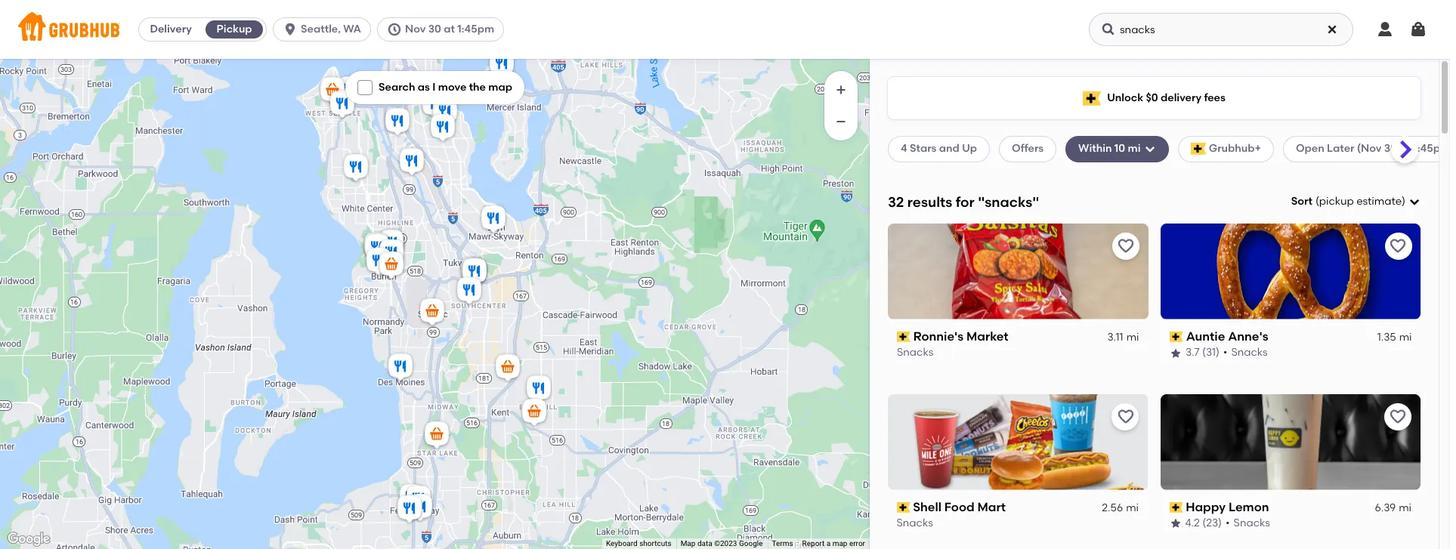 Task type: locate. For each thing, give the bounding box(es) containing it.
0 vertical spatial map
[[488, 81, 512, 94]]

svg image for search as i move the map
[[360, 83, 370, 92]]

1:45pm right the (nov
[[1413, 142, 1450, 155]]

mart
[[978, 500, 1006, 514]]

a
[[827, 540, 831, 548]]

subscription pass image
[[1169, 332, 1183, 342], [897, 503, 910, 513], [1169, 503, 1183, 513]]

32 results for "snacks"
[[888, 193, 1039, 211]]

star icon image for happy lemon
[[1169, 518, 1182, 530]]

svg image inside seattle, wa button
[[283, 22, 298, 37]]

0 horizontal spatial at
[[444, 23, 455, 36]]

• snacks
[[1223, 346, 1267, 359], [1226, 517, 1270, 530]]

1 horizontal spatial 30
[[1384, 142, 1397, 155]]

offers
[[1012, 142, 1044, 155]]

google
[[739, 540, 763, 548]]

map data ©2023 google
[[681, 540, 763, 548]]

lemon
[[1229, 500, 1269, 514]]

6.39 mi
[[1375, 502, 1412, 515]]

open later (nov 30 at 1:45pm
[[1296, 142, 1450, 155]]

save this restaurant image
[[1389, 237, 1407, 255], [1117, 408, 1135, 426], [1389, 408, 1407, 426]]

1 vertical spatial at
[[1400, 142, 1411, 155]]

0 horizontal spatial 1:45pm
[[457, 23, 494, 36]]

76 grocery store image
[[519, 396, 549, 430]]

subscription pass image left the shell
[[897, 503, 910, 513]]

Search for food, convenience, alcohol... search field
[[1089, 13, 1353, 46]]

nov
[[405, 23, 426, 36]]

1:45pm
[[457, 23, 494, 36], [1413, 142, 1450, 155]]

mi right the 1.35
[[1399, 331, 1412, 344]]

• snacks for lemon
[[1226, 517, 1270, 530]]

pickup button
[[203, 17, 266, 42]]

none field containing sort
[[1291, 194, 1421, 210]]

tutta bella (columbia city) image
[[430, 96, 460, 129]]

map right a on the bottom of the page
[[833, 540, 847, 548]]

subscription pass image left auntie
[[1169, 332, 1183, 342]]

error
[[849, 540, 865, 548]]

•
[[1223, 346, 1227, 359], [1226, 517, 1230, 530]]

wicked chopstix image
[[427, 111, 458, 145]]

snacks
[[897, 346, 934, 359], [1231, 346, 1267, 359], [897, 517, 934, 530], [1234, 517, 1270, 530]]

ronnie's
[[913, 329, 964, 344]]

fees
[[1204, 91, 1226, 104]]

nov 30 at 1:45pm
[[405, 23, 494, 36]]

terms link
[[772, 540, 793, 548]]

mi for ronnie's market
[[1126, 331, 1139, 344]]

ronnie's market logo image
[[888, 224, 1148, 319]]

map right the the
[[488, 81, 512, 94]]

1 vertical spatial • snacks
[[1226, 517, 1270, 530]]

mi for auntie anne's
[[1399, 331, 1412, 344]]

at right the (nov
[[1400, 142, 1411, 155]]

pickup
[[217, 23, 252, 36]]

star icon image left 4.2 on the bottom
[[1169, 518, 1182, 530]]

1 horizontal spatial 1:45pm
[[1413, 142, 1450, 155]]

jamba image
[[458, 255, 488, 288]]

1 horizontal spatial map
[[833, 540, 847, 548]]

happy lemon logo image
[[1160, 394, 1421, 490]]

within 10 mi
[[1078, 142, 1141, 155]]

shell
[[913, 500, 942, 514]]

dairy queen image
[[361, 230, 391, 263]]

0 vertical spatial grubhub plus flag logo image
[[1083, 91, 1101, 105]]

0 horizontal spatial 30
[[428, 23, 441, 36]]

auntie anne's logo image
[[1160, 224, 1421, 319]]

30 right nov
[[428, 23, 441, 36]]

auntie
[[1186, 329, 1225, 344]]

• snacks down anne's
[[1223, 346, 1267, 359]]

mi
[[1128, 142, 1141, 155], [1126, 331, 1139, 344], [1399, 331, 1412, 344], [1126, 502, 1139, 515], [1399, 502, 1412, 515]]

1 vertical spatial star icon image
[[1169, 518, 1182, 530]]

0 vertical spatial 30
[[428, 23, 441, 36]]

star icon image left 3.7
[[1169, 347, 1182, 359]]

subscription pass image left the happy
[[1169, 503, 1183, 513]]

happy
[[1186, 500, 1226, 514]]

0 vertical spatial star icon image
[[1169, 347, 1182, 359]]

search as i move the map
[[379, 81, 512, 94]]

house of naku image
[[327, 88, 357, 121]]

map
[[488, 81, 512, 94], [833, 540, 847, 548]]

32
[[888, 193, 904, 211]]

sea tac marathon image
[[417, 296, 447, 329]]

sort
[[1291, 195, 1313, 208]]

grubhub plus flag logo image
[[1083, 91, 1101, 105], [1191, 143, 1206, 155]]

1 vertical spatial grubhub plus flag logo image
[[1191, 143, 1206, 155]]

save this restaurant button for auntie anne's
[[1384, 233, 1412, 260]]

mi right 2.56
[[1126, 502, 1139, 515]]

• right (31)
[[1223, 346, 1227, 359]]

1.35 mi
[[1377, 331, 1412, 344]]

0 vertical spatial 1:45pm
[[457, 23, 494, 36]]

snacks down lemon
[[1234, 517, 1270, 530]]

grubhub plus flag logo image for grubhub+
[[1191, 143, 1206, 155]]

1 vertical spatial map
[[833, 540, 847, 548]]

google image
[[4, 530, 54, 549]]

30
[[428, 23, 441, 36], [1384, 142, 1397, 155]]

grubhub+
[[1209, 142, 1261, 155]]

0 horizontal spatial grubhub plus flag logo image
[[1083, 91, 1101, 105]]

sort ( pickup estimate )
[[1291, 195, 1406, 208]]

marina market & deli image
[[385, 351, 415, 384]]

snacks down subscription pass icon
[[897, 346, 934, 359]]

grubhub plus flag logo image left the grubhub+
[[1191, 143, 1206, 155]]

1 vertical spatial •
[[1226, 517, 1230, 530]]

svg image
[[1101, 22, 1116, 37], [1326, 23, 1338, 36], [1144, 143, 1156, 155], [1409, 196, 1421, 208]]

report
[[802, 540, 825, 548]]

1 vertical spatial 30
[[1384, 142, 1397, 155]]

3.11
[[1107, 331, 1123, 344]]

uncle eddie's image
[[396, 145, 427, 179]]

save this restaurant button
[[1112, 233, 1139, 260], [1384, 233, 1412, 260], [1112, 403, 1139, 430], [1384, 403, 1412, 430]]

0 vertical spatial • snacks
[[1223, 346, 1267, 359]]

mawadda cafe image
[[376, 227, 406, 260]]

moon village bakery image
[[478, 203, 508, 236]]

30 inside button
[[428, 23, 441, 36]]

the spot west seattle image
[[334, 74, 365, 107]]

1 horizontal spatial grubhub plus flag logo image
[[1191, 143, 1206, 155]]

• right the (23)
[[1226, 517, 1230, 530]]

4
[[901, 142, 907, 155]]

within
[[1078, 142, 1112, 155]]

happy lemon image
[[340, 152, 371, 185]]

the
[[469, 81, 486, 94]]

mi right 6.39
[[1399, 502, 1412, 515]]

(23)
[[1203, 517, 1222, 530]]

plus icon image
[[834, 82, 849, 97]]

0 vertical spatial at
[[444, 23, 455, 36]]

save this restaurant image
[[1117, 237, 1135, 255]]

palace korean restaurant image
[[403, 483, 433, 517]]

pickup
[[1319, 195, 1354, 208]]

(nov
[[1357, 142, 1382, 155]]

svg image for nov 30 at 1:45pm
[[387, 22, 402, 37]]

©2023
[[714, 540, 737, 548]]

delivery
[[150, 23, 192, 36]]

at right nov
[[444, 23, 455, 36]]

1 star icon image from the top
[[1169, 347, 1182, 359]]

2 star icon image from the top
[[1169, 518, 1182, 530]]

market
[[967, 329, 1009, 344]]

and
[[939, 142, 960, 155]]

seattle, wa button
[[273, 17, 377, 42]]

1 horizontal spatial at
[[1400, 142, 1411, 155]]

mi for shell food mart
[[1126, 502, 1139, 515]]

up
[[962, 142, 977, 155]]

mi right 3.11
[[1126, 331, 1139, 344]]

tacos el hass image
[[362, 232, 392, 265]]

star icon image
[[1169, 347, 1182, 359], [1169, 518, 1182, 530]]

as
[[418, 81, 430, 94]]

4.2 (23)
[[1185, 517, 1222, 530]]

happy lemon
[[1186, 500, 1269, 514]]

svg image
[[1376, 20, 1394, 39], [1409, 20, 1428, 39], [283, 22, 298, 37], [387, 22, 402, 37], [360, 83, 370, 92]]

30 right the (nov
[[1384, 142, 1397, 155]]

4 stars and up
[[901, 142, 977, 155]]

at
[[444, 23, 455, 36], [1400, 142, 1411, 155]]

shell food mart image
[[376, 249, 406, 282]]

grubhub plus flag logo image for unlock $0 delivery fees
[[1083, 91, 1101, 105]]

0 vertical spatial •
[[1223, 346, 1227, 359]]

report a map error link
[[802, 540, 865, 548]]

grubhub plus flag logo image left unlock
[[1083, 91, 1101, 105]]

auntie anne's
[[1186, 329, 1268, 344]]

map region
[[0, 0, 960, 549]]

search
[[379, 81, 415, 94]]

(31)
[[1202, 346, 1219, 359]]

royce' washington - westfield southcenter mall image
[[459, 256, 489, 289]]

terms
[[772, 540, 793, 548]]

• snacks down lemon
[[1226, 517, 1270, 530]]

1 vertical spatial 1:45pm
[[1413, 142, 1450, 155]]

svg image inside nov 30 at 1:45pm button
[[387, 22, 402, 37]]

1:45pm up just poke image in the left top of the page
[[457, 23, 494, 36]]

None field
[[1291, 194, 1421, 210]]

snacks down anne's
[[1231, 346, 1267, 359]]



Task type: describe. For each thing, give the bounding box(es) containing it.
for
[[956, 193, 975, 211]]

save this restaurant image for happy lemon
[[1389, 408, 1407, 426]]

svg image for seattle, wa
[[283, 22, 298, 37]]

chandala thai cuisine image
[[419, 88, 449, 121]]

nov 30 at 1:45pm button
[[377, 17, 510, 42]]

subscription pass image for shell food mart
[[897, 503, 910, 513]]

i
[[432, 81, 436, 94]]

snacks down the shell
[[897, 517, 934, 530]]

espresso by design image
[[382, 105, 412, 139]]

• snacks for anne's
[[1223, 346, 1267, 359]]

main navigation navigation
[[0, 0, 1450, 59]]

subscription pass image for happy lemon
[[1169, 503, 1183, 513]]

7 eleven image
[[317, 74, 347, 108]]

1:45pm inside button
[[457, 23, 494, 36]]

antojitos michalisco 1st ave image
[[376, 227, 406, 260]]

data
[[697, 540, 712, 548]]

(
[[1316, 195, 1319, 208]]

keyboard shortcuts button
[[606, 539, 672, 549]]

6.39
[[1375, 502, 1396, 515]]

star icon image for auntie anne's
[[1169, 347, 1182, 359]]

shell food mart
[[913, 500, 1006, 514]]

mi for happy lemon
[[1399, 502, 1412, 515]]

save this restaurant button for happy lemon
[[1384, 403, 1412, 430]]

food
[[945, 500, 975, 514]]

auntie anne's image
[[459, 256, 489, 289]]

wa
[[343, 23, 361, 36]]

2.56 mi
[[1102, 502, 1139, 515]]

keyboard
[[606, 540, 638, 548]]

keyboard shortcuts
[[606, 540, 672, 548]]

minus icon image
[[834, 114, 849, 129]]

map
[[681, 540, 696, 548]]

• for happy
[[1226, 517, 1230, 530]]

ronnie's market image
[[363, 245, 393, 278]]

just poke image
[[486, 48, 517, 81]]

delivery button
[[139, 17, 203, 42]]

• for auntie
[[1223, 346, 1227, 359]]

10
[[1115, 142, 1125, 155]]

1.35
[[1377, 331, 1396, 344]]

save this restaurant button for shell food mart
[[1112, 403, 1139, 430]]

3.11 mi
[[1107, 331, 1139, 344]]

jacksons #633 (84th ave/224th st) image
[[492, 352, 523, 385]]

ronnie's market
[[913, 329, 1009, 344]]

open
[[1296, 142, 1325, 155]]

unlock
[[1107, 91, 1143, 104]]

save this restaurant button for ronnie's market
[[1112, 233, 1139, 260]]

report a map error
[[802, 540, 865, 548]]

shell food mart logo image
[[888, 394, 1148, 490]]

0 horizontal spatial map
[[488, 81, 512, 94]]

bag o' crab image
[[523, 373, 554, 406]]

subscription pass image for auntie anne's
[[1169, 332, 1183, 342]]

later
[[1327, 142, 1355, 155]]

delivery
[[1161, 91, 1202, 104]]

$0
[[1146, 91, 1158, 104]]

shortcuts
[[639, 540, 672, 548]]

subscription pass image
[[897, 332, 910, 342]]

)
[[1402, 195, 1406, 208]]

save this restaurant image for auntie anne's
[[1389, 237, 1407, 255]]

seattle, wa
[[301, 23, 361, 36]]

nothing bundt cakes image
[[454, 275, 484, 308]]

3.7 (31)
[[1185, 346, 1219, 359]]

"snacks"
[[978, 193, 1039, 211]]

2.56
[[1102, 502, 1123, 515]]

stars
[[910, 142, 937, 155]]

unlock $0 delivery fees
[[1107, 91, 1226, 104]]

move
[[438, 81, 466, 94]]

results
[[907, 193, 952, 211]]

happy lemon federal way image
[[405, 492, 435, 525]]

pierro bakery image
[[376, 237, 406, 270]]

la michoacana classic image
[[394, 493, 424, 526]]

save this restaurant image for shell food mart
[[1117, 408, 1135, 426]]

pho tai vietnamese restaurant-federal way image
[[396, 482, 427, 515]]

3.7
[[1185, 346, 1199, 359]]

at inside button
[[444, 23, 455, 36]]

estimate
[[1357, 195, 1402, 208]]

mi right the 10 on the right of the page
[[1128, 142, 1141, 155]]

seattle,
[[301, 23, 341, 36]]

extramile image
[[421, 419, 452, 452]]

4.2
[[1185, 517, 1200, 530]]

anne's
[[1228, 329, 1268, 344]]



Task type: vqa. For each thing, say whether or not it's contained in the screenshot.
the topmost svg image
yes



